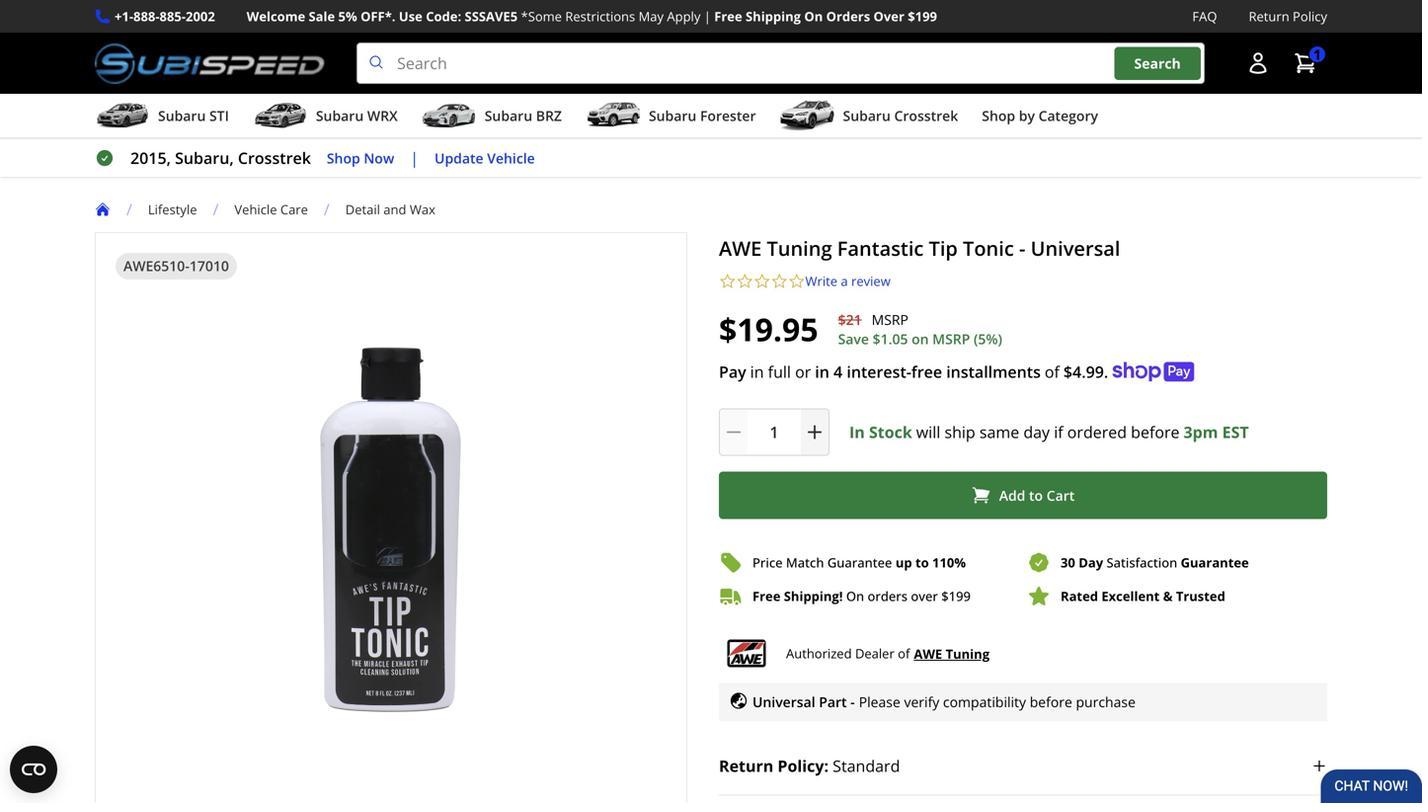 Task type: vqa. For each thing, say whether or not it's contained in the screenshot.
topmost Free
yes



Task type: locate. For each thing, give the bounding box(es) containing it.
.
[[1105, 361, 1109, 383]]

update vehicle button
[[435, 147, 535, 169]]

match
[[786, 554, 825, 572]]

5 subaru from the left
[[843, 106, 891, 125]]

to inside button
[[1030, 486, 1044, 505]]

0 horizontal spatial -
[[851, 693, 855, 712]]

will
[[917, 422, 941, 443]]

0 vertical spatial -
[[1020, 235, 1026, 262]]

$4.99
[[1064, 361, 1105, 383]]

1 vertical spatial awe
[[914, 645, 943, 663]]

None number field
[[719, 409, 830, 456]]

1 horizontal spatial return
[[1249, 7, 1290, 25]]

1 horizontal spatial guarantee
[[1181, 554, 1250, 572]]

return inside return policy link
[[1249, 7, 1290, 25]]

or
[[796, 361, 811, 383]]

universal right tonic
[[1031, 235, 1121, 262]]

free down price
[[753, 587, 781, 605]]

search
[[1135, 54, 1181, 72]]

- right tonic
[[1020, 235, 1026, 262]]

1 horizontal spatial tuning
[[946, 645, 990, 663]]

1 vertical spatial return
[[719, 755, 774, 777]]

crosstrek inside dropdown button
[[895, 106, 959, 125]]

awe6510-17010
[[124, 257, 229, 275]]

in left full
[[751, 361, 764, 383]]

$21
[[838, 310, 862, 329]]

by
[[1019, 106, 1035, 125]]

full
[[768, 361, 791, 383]]

up
[[896, 554, 913, 572]]

in left 4
[[815, 361, 830, 383]]

save
[[838, 330, 869, 348]]

0 vertical spatial tuning
[[767, 235, 832, 262]]

free
[[715, 7, 743, 25], [753, 587, 781, 605]]

a subaru forester thumbnail image image
[[586, 101, 641, 131]]

1 in from the left
[[751, 361, 764, 383]]

1 vertical spatial $199
[[942, 587, 971, 605]]

2015,
[[130, 147, 171, 169]]

universal left part
[[753, 693, 816, 712]]

1 horizontal spatial to
[[1030, 486, 1044, 505]]

guarantee up the free shipping! on orders over $199
[[828, 554, 893, 572]]

0 horizontal spatial crosstrek
[[238, 147, 311, 169]]

0 horizontal spatial shop
[[327, 148, 360, 167]]

authorized
[[787, 645, 852, 663]]

subaru inside subaru crosstrek dropdown button
[[843, 106, 891, 125]]

1 vertical spatial -
[[851, 693, 855, 712]]

msrp right on on the top
[[933, 330, 971, 348]]

0 vertical spatial awe
[[719, 235, 762, 262]]

subaru inside subaru wrx dropdown button
[[316, 106, 364, 125]]

before
[[1132, 422, 1180, 443], [1030, 693, 1073, 712]]

subaru inside subaru brz "dropdown button"
[[485, 106, 533, 125]]

2 empty star image from the left
[[771, 273, 788, 290]]

category
[[1039, 106, 1099, 125]]

1 vertical spatial |
[[410, 147, 419, 169]]

3 subaru from the left
[[485, 106, 533, 125]]

2 / from the left
[[213, 199, 219, 220]]

on
[[805, 7, 823, 25], [847, 587, 865, 605]]

vehicle inside button
[[487, 148, 535, 167]]

/ right lifestyle
[[213, 199, 219, 220]]

0 horizontal spatial awe
[[719, 235, 762, 262]]

vehicle care link
[[235, 201, 324, 218], [235, 201, 308, 218]]

authorized dealer of awe tuning
[[787, 645, 990, 663]]

0 horizontal spatial /
[[126, 199, 132, 220]]

| right apply
[[704, 7, 711, 25]]

0 horizontal spatial |
[[410, 147, 419, 169]]

universal
[[1031, 235, 1121, 262], [753, 693, 816, 712]]

free
[[912, 361, 943, 383]]

1 subaru from the left
[[158, 106, 206, 125]]

1 horizontal spatial of
[[1045, 361, 1060, 383]]

|
[[704, 7, 711, 25], [410, 147, 419, 169]]

shop left now
[[327, 148, 360, 167]]

return for return policy
[[1249, 7, 1290, 25]]

subaru sti button
[[95, 98, 229, 137]]

1 horizontal spatial $199
[[942, 587, 971, 605]]

to right add
[[1030, 486, 1044, 505]]

0 horizontal spatial guarantee
[[828, 554, 893, 572]]

search input field
[[357, 43, 1205, 84]]

0 vertical spatial crosstrek
[[895, 106, 959, 125]]

if
[[1054, 422, 1064, 443]]

return left policy
[[1249, 7, 1290, 25]]

0 vertical spatial before
[[1132, 422, 1180, 443]]

vehicle
[[487, 148, 535, 167], [235, 201, 277, 218]]

0 vertical spatial $199
[[908, 7, 938, 25]]

0 horizontal spatial return
[[719, 755, 774, 777]]

885-
[[160, 7, 186, 25]]

universal part - please verify compatibility before purchase
[[753, 693, 1136, 712]]

/ for lifestyle
[[126, 199, 132, 220]]

awe up the "verify"
[[914, 645, 943, 663]]

installments
[[947, 361, 1041, 383]]

subaru inside subaru forester dropdown button
[[649, 106, 697, 125]]

subaru left forester
[[649, 106, 697, 125]]

0 vertical spatial |
[[704, 7, 711, 25]]

empty star image
[[754, 273, 771, 290], [771, 273, 788, 290]]

empty star image up $19.95
[[754, 273, 771, 290]]

a subaru sti thumbnail image image
[[95, 101, 150, 131]]

1 vertical spatial shop
[[327, 148, 360, 167]]

1 vertical spatial free
[[753, 587, 781, 605]]

0 horizontal spatial in
[[751, 361, 764, 383]]

1 empty star image from the left
[[719, 273, 737, 290]]

0 vertical spatial shop
[[982, 106, 1016, 125]]

subaru left wrx
[[316, 106, 364, 125]]

awe tuning link
[[914, 643, 990, 664]]

msrp up $1.05
[[872, 310, 909, 329]]

tuning
[[767, 235, 832, 262], [946, 645, 990, 663]]

1 horizontal spatial shop
[[982, 106, 1016, 125]]

1 vertical spatial tuning
[[946, 645, 990, 663]]

welcome
[[247, 7, 305, 25]]

crosstrek
[[895, 106, 959, 125], [238, 147, 311, 169]]

1 vertical spatial before
[[1030, 693, 1073, 712]]

to
[[1030, 486, 1044, 505], [916, 554, 929, 572]]

1 empty star image from the left
[[754, 273, 771, 290]]

shipping!
[[784, 587, 843, 605]]

in
[[850, 422, 865, 443]]

empty star image left write
[[771, 273, 788, 290]]

subaru
[[158, 106, 206, 125], [316, 106, 364, 125], [485, 106, 533, 125], [649, 106, 697, 125], [843, 106, 891, 125]]

0 horizontal spatial universal
[[753, 693, 816, 712]]

0 horizontal spatial of
[[898, 645, 910, 663]]

of left the $4.99
[[1045, 361, 1060, 383]]

satisfaction
[[1107, 554, 1178, 572]]

awe
[[719, 235, 762, 262], [914, 645, 943, 663]]

| right now
[[410, 147, 419, 169]]

shop
[[982, 106, 1016, 125], [327, 148, 360, 167]]

1 horizontal spatial awe
[[914, 645, 943, 663]]

vehicle care
[[235, 201, 308, 218]]

subaru right a subaru crosstrek thumbnail image
[[843, 106, 891, 125]]

0 vertical spatial free
[[715, 7, 743, 25]]

0 vertical spatial on
[[805, 7, 823, 25]]

$199
[[908, 7, 938, 25], [942, 587, 971, 605]]

shop left by at the right top of page
[[982, 106, 1016, 125]]

tuning up compatibility
[[946, 645, 990, 663]]

1 horizontal spatial in
[[815, 361, 830, 383]]

vehicle left care
[[235, 201, 277, 218]]

1 horizontal spatial free
[[753, 587, 781, 605]]

1 vertical spatial vehicle
[[235, 201, 277, 218]]

0 horizontal spatial on
[[805, 7, 823, 25]]

3 / from the left
[[324, 199, 330, 220]]

to right 'up'
[[916, 554, 929, 572]]

detail
[[346, 201, 380, 218]]

1 horizontal spatial universal
[[1031, 235, 1121, 262]]

1 horizontal spatial vehicle
[[487, 148, 535, 167]]

free right apply
[[715, 7, 743, 25]]

a subaru wrx thumbnail image image
[[253, 101, 308, 131]]

1 vertical spatial to
[[916, 554, 929, 572]]

stock
[[869, 422, 913, 443]]

tuning up write
[[767, 235, 832, 262]]

subaru inside subaru sti dropdown button
[[158, 106, 206, 125]]

1 horizontal spatial /
[[213, 199, 219, 220]]

0 horizontal spatial free
[[715, 7, 743, 25]]

of right dealer at right
[[898, 645, 910, 663]]

of inside authorized dealer of awe tuning
[[898, 645, 910, 663]]

brz
[[536, 106, 562, 125]]

/ right home image
[[126, 199, 132, 220]]

subaru brz
[[485, 106, 562, 125]]

return policy
[[1249, 7, 1328, 25]]

subaru left brz
[[485, 106, 533, 125]]

0 vertical spatial of
[[1045, 361, 1060, 383]]

/ right care
[[324, 199, 330, 220]]

0 horizontal spatial $199
[[908, 7, 938, 25]]

2 subaru from the left
[[316, 106, 364, 125]]

0 vertical spatial return
[[1249, 7, 1290, 25]]

subaru for subaru forester
[[649, 106, 697, 125]]

ship
[[945, 422, 976, 443]]

/ for vehicle care
[[213, 199, 219, 220]]

subispeed logo image
[[95, 43, 325, 84]]

button image
[[1247, 52, 1271, 75]]

add to cart
[[1000, 486, 1075, 505]]

1 vertical spatial on
[[847, 587, 865, 605]]

pay in full or in 4 interest-free installments of $4.99 .
[[719, 361, 1109, 383]]

0 vertical spatial vehicle
[[487, 148, 535, 167]]

in
[[751, 361, 764, 383], [815, 361, 830, 383]]

part
[[819, 693, 847, 712]]

0 vertical spatial to
[[1030, 486, 1044, 505]]

30 day satisfaction guarantee
[[1061, 554, 1250, 572]]

1 horizontal spatial crosstrek
[[895, 106, 959, 125]]

subaru left 'sti'
[[158, 106, 206, 125]]

lifestyle link down 2015,
[[148, 201, 197, 218]]

/
[[126, 199, 132, 220], [213, 199, 219, 220], [324, 199, 330, 220]]

1 / from the left
[[126, 199, 132, 220]]

return left policy:
[[719, 755, 774, 777]]

ordered
[[1068, 422, 1127, 443]]

apply
[[667, 7, 701, 25]]

before left 3pm
[[1132, 422, 1180, 443]]

-
[[1020, 235, 1026, 262], [851, 693, 855, 712]]

shop inside "dropdown button"
[[982, 106, 1016, 125]]

detail and wax
[[346, 201, 436, 218]]

awe up $19.95
[[719, 235, 762, 262]]

of
[[1045, 361, 1060, 383], [898, 645, 910, 663]]

1 vertical spatial of
[[898, 645, 910, 663]]

- right part
[[851, 693, 855, 712]]

awe tuning image
[[719, 640, 775, 668]]

1 vertical spatial crosstrek
[[238, 147, 311, 169]]

2 in from the left
[[815, 361, 830, 383]]

wax
[[410, 201, 436, 218]]

vehicle down subaru brz
[[487, 148, 535, 167]]

same
[[980, 422, 1020, 443]]

empty star image
[[719, 273, 737, 290], [737, 273, 754, 290], [788, 273, 806, 290]]

4 subaru from the left
[[649, 106, 697, 125]]

return policy: standard
[[719, 755, 900, 777]]

day
[[1024, 422, 1050, 443]]

purchase
[[1076, 693, 1136, 712]]

2 horizontal spatial /
[[324, 199, 330, 220]]

before left the purchase
[[1030, 693, 1073, 712]]

a
[[841, 272, 848, 290]]

orders
[[827, 7, 871, 25]]

0 horizontal spatial vehicle
[[235, 201, 277, 218]]

0 horizontal spatial to
[[916, 554, 929, 572]]

guarantee up trusted
[[1181, 554, 1250, 572]]

shipping
[[746, 7, 801, 25]]

2015, subaru, crosstrek
[[130, 147, 311, 169]]

(5%)
[[974, 330, 1003, 348]]

write a review
[[806, 272, 891, 290]]



Task type: describe. For each thing, give the bounding box(es) containing it.
verify
[[905, 693, 940, 712]]

pay
[[719, 361, 747, 383]]

off*.
[[361, 7, 396, 25]]

&
[[1164, 587, 1173, 605]]

1 horizontal spatial |
[[704, 7, 711, 25]]

rated
[[1061, 587, 1099, 605]]

shop for shop by category
[[982, 106, 1016, 125]]

subaru,
[[175, 147, 234, 169]]

on
[[912, 330, 929, 348]]

faq link
[[1193, 6, 1218, 27]]

return for return policy: standard
[[719, 755, 774, 777]]

17010
[[190, 257, 229, 275]]

+1-888-885-2002
[[115, 7, 215, 25]]

/ for detail and wax
[[324, 199, 330, 220]]

please
[[859, 693, 901, 712]]

increment image
[[805, 423, 825, 442]]

awe6510-
[[124, 257, 190, 275]]

over
[[874, 7, 905, 25]]

shop by category button
[[982, 98, 1099, 137]]

1 vertical spatial universal
[[753, 693, 816, 712]]

open widget image
[[10, 746, 57, 793]]

0 vertical spatial universal
[[1031, 235, 1121, 262]]

standard
[[833, 755, 900, 777]]

1
[[1314, 45, 1322, 64]]

2002
[[186, 7, 215, 25]]

2 guarantee from the left
[[1181, 554, 1250, 572]]

1 horizontal spatial -
[[1020, 235, 1026, 262]]

welcome sale 5% off*. use code: sssave5 *some restrictions may apply | free shipping on orders over $199
[[247, 7, 938, 25]]

excellent
[[1102, 587, 1160, 605]]

subaru forester
[[649, 106, 756, 125]]

write
[[806, 272, 838, 290]]

orders
[[868, 587, 908, 605]]

tuning inside authorized dealer of awe tuning
[[946, 645, 990, 663]]

care
[[280, 201, 308, 218]]

review
[[852, 272, 891, 290]]

may
[[639, 7, 664, 25]]

free shipping! on orders over $199
[[753, 587, 971, 605]]

awe tuning fantastic tip tonic - universal
[[719, 235, 1121, 262]]

2 empty star image from the left
[[737, 273, 754, 290]]

est
[[1223, 422, 1250, 443]]

dealer
[[856, 645, 895, 663]]

$19.95
[[719, 308, 819, 351]]

subaru for subaru crosstrek
[[843, 106, 891, 125]]

subaru sti
[[158, 106, 229, 125]]

lifestyle link up "awe6510-17010"
[[148, 201, 213, 218]]

price
[[753, 554, 783, 572]]

add to cart button
[[719, 472, 1328, 519]]

over
[[911, 587, 939, 605]]

subaru crosstrek
[[843, 106, 959, 125]]

30
[[1061, 554, 1076, 572]]

subaru for subaru sti
[[158, 106, 206, 125]]

day
[[1079, 554, 1104, 572]]

fantastic
[[838, 235, 924, 262]]

a subaru crosstrek thumbnail image image
[[780, 101, 835, 131]]

policy
[[1293, 7, 1328, 25]]

+1-
[[115, 7, 133, 25]]

shop pay image
[[1113, 362, 1195, 382]]

home image
[[95, 202, 111, 217]]

awe inside authorized dealer of awe tuning
[[914, 645, 943, 663]]

subaru wrx
[[316, 106, 398, 125]]

3pm
[[1184, 422, 1219, 443]]

sti
[[209, 106, 229, 125]]

1 horizontal spatial before
[[1132, 422, 1180, 443]]

and
[[384, 201, 407, 218]]

a subaru brz thumbnail image image
[[422, 101, 477, 131]]

interest-
[[847, 361, 912, 383]]

0 horizontal spatial before
[[1030, 693, 1073, 712]]

110%
[[933, 554, 966, 572]]

1 guarantee from the left
[[828, 554, 893, 572]]

0 horizontal spatial msrp
[[872, 310, 909, 329]]

return policy link
[[1249, 6, 1328, 27]]

faq
[[1193, 7, 1218, 25]]

+1-888-885-2002 link
[[115, 6, 215, 27]]

wrx
[[367, 106, 398, 125]]

lifestyle
[[148, 201, 197, 218]]

subaru forester button
[[586, 98, 756, 137]]

use
[[399, 7, 423, 25]]

trusted
[[1177, 587, 1226, 605]]

0 horizontal spatial tuning
[[767, 235, 832, 262]]

shop for shop now
[[327, 148, 360, 167]]

compatibility
[[944, 693, 1027, 712]]

now
[[364, 148, 395, 167]]

tip
[[929, 235, 958, 262]]

tonic
[[963, 235, 1015, 262]]

update vehicle
[[435, 148, 535, 167]]

subaru for subaru brz
[[485, 106, 533, 125]]

*some
[[521, 7, 562, 25]]

1 button
[[1284, 44, 1328, 83]]

1 horizontal spatial on
[[847, 587, 865, 605]]

subaru brz button
[[422, 98, 562, 137]]

decrement image
[[724, 423, 744, 442]]

$1.05
[[873, 330, 908, 348]]

$21 msrp save $1.05 on msrp (5%)
[[838, 310, 1003, 348]]

3 empty star image from the left
[[788, 273, 806, 290]]

shop now
[[327, 148, 395, 167]]

1 horizontal spatial msrp
[[933, 330, 971, 348]]

add
[[1000, 486, 1026, 505]]

sale
[[309, 7, 335, 25]]

restrictions
[[566, 7, 636, 25]]

5%
[[338, 7, 357, 25]]

subaru for subaru wrx
[[316, 106, 364, 125]]



